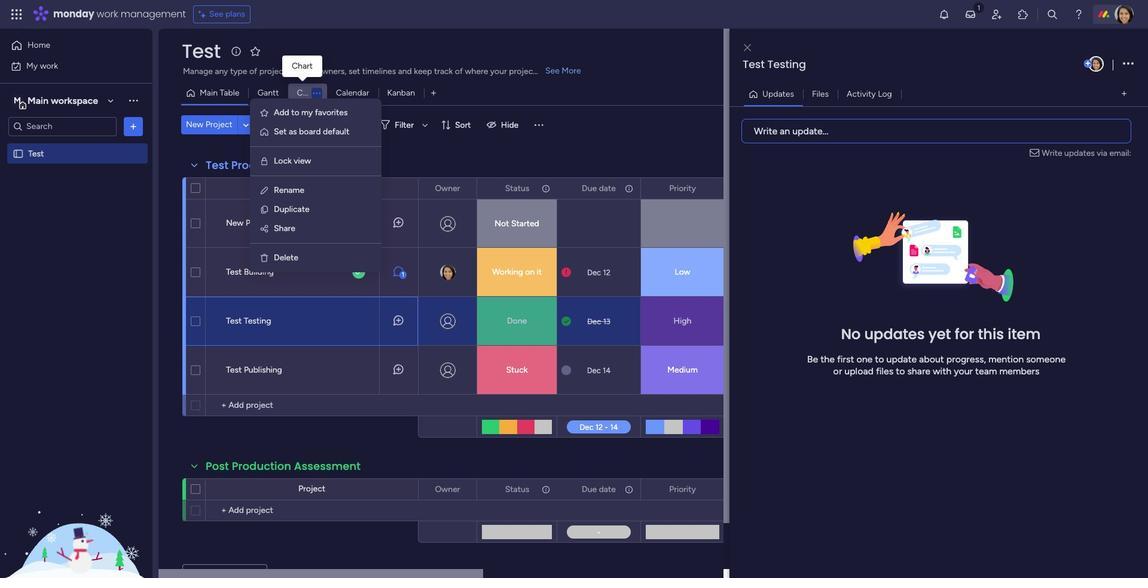 Task type: vqa. For each thing, say whether or not it's contained in the screenshot.
duplicate
yes



Task type: locate. For each thing, give the bounding box(es) containing it.
kanban
[[387, 88, 415, 98]]

main inside the workspace selection element
[[28, 95, 48, 106]]

1 horizontal spatial of
[[455, 66, 463, 77]]

1 horizontal spatial main
[[200, 88, 218, 98]]

menu containing add to my favorites
[[250, 99, 382, 273]]

files button
[[803, 85, 838, 104]]

write
[[754, 125, 778, 137], [1042, 148, 1062, 158]]

options image
[[308, 90, 325, 97], [127, 121, 139, 132], [541, 179, 549, 199], [460, 480, 468, 500], [541, 480, 549, 500]]

to left my
[[291, 108, 299, 118]]

updates up update
[[864, 325, 925, 344]]

0 horizontal spatial updates
[[864, 325, 925, 344]]

2 vertical spatial to
[[896, 366, 905, 377]]

project
[[509, 66, 536, 77]]

first
[[837, 354, 854, 365]]

not
[[495, 219, 509, 229]]

column information image
[[541, 184, 551, 193], [624, 184, 634, 193], [624, 485, 634, 495]]

delete image
[[260, 254, 269, 263]]

your right "where"
[[490, 66, 507, 77]]

see left more
[[545, 66, 560, 76]]

work for my
[[40, 61, 58, 71]]

1 date from the top
[[599, 183, 616, 193]]

or
[[833, 366, 842, 377]]

option
[[0, 143, 152, 145]]

updates
[[1065, 148, 1095, 158], [864, 325, 925, 344]]

lock view image
[[260, 157, 269, 166]]

1 horizontal spatial see
[[545, 66, 560, 76]]

dapulse addbtn image
[[1084, 60, 1092, 68]]

workspace options image
[[127, 95, 139, 107]]

due for test production pipeline
[[582, 183, 597, 193]]

0 vertical spatial date
[[599, 183, 616, 193]]

project
[[206, 120, 233, 130], [298, 183, 325, 193], [246, 218, 273, 228], [298, 484, 325, 495]]

test testing up updates
[[743, 57, 806, 72]]

new left "share" icon
[[226, 218, 244, 228]]

test
[[182, 38, 221, 65], [743, 57, 765, 72], [28, 149, 44, 159], [206, 158, 228, 173], [226, 267, 242, 277], [226, 316, 242, 327], [226, 365, 242, 376]]

0 vertical spatial priority
[[669, 183, 696, 193]]

1 priority field from the top
[[666, 182, 699, 195]]

mention
[[989, 354, 1024, 365]]

0 vertical spatial owner field
[[432, 182, 463, 195]]

0 vertical spatial your
[[490, 66, 507, 77]]

1 vertical spatial owner field
[[432, 484, 463, 497]]

work right my
[[40, 61, 58, 71]]

0 horizontal spatial of
[[249, 66, 257, 77]]

Due date field
[[579, 182, 619, 195], [579, 484, 619, 497]]

Priority field
[[666, 182, 699, 195], [666, 484, 699, 497]]

1 due from the top
[[582, 183, 597, 193]]

write left via
[[1042, 148, 1062, 158]]

apps image
[[1017, 8, 1029, 20]]

project down assessment
[[298, 484, 325, 495]]

2 date from the top
[[599, 485, 616, 495]]

duplicate image
[[260, 205, 269, 215]]

test testing inside field
[[743, 57, 806, 72]]

status
[[505, 183, 529, 193], [505, 485, 529, 495]]

1 vertical spatial dec
[[587, 317, 601, 326]]

testing inside field
[[767, 57, 806, 72]]

1 horizontal spatial test testing
[[743, 57, 806, 72]]

1 horizontal spatial your
[[954, 366, 973, 377]]

1 vertical spatial production
[[232, 459, 291, 474]]

test down new project button
[[206, 158, 228, 173]]

for
[[955, 325, 974, 344]]

test right 'public board' image at the top left of the page
[[28, 149, 44, 159]]

see plans button
[[193, 5, 251, 23]]

owners,
[[317, 66, 347, 77]]

2 status from the top
[[505, 485, 529, 495]]

1 vertical spatial testing
[[244, 316, 271, 327]]

work inside my work button
[[40, 61, 58, 71]]

see more
[[545, 66, 581, 76]]

updates left via
[[1065, 148, 1095, 158]]

work right monday
[[97, 7, 118, 21]]

2 owner from the top
[[435, 485, 460, 495]]

dec left 14
[[587, 366, 601, 375]]

status field up "not started"
[[502, 182, 532, 195]]

james peterson image
[[1115, 5, 1134, 24]]

view
[[294, 156, 311, 166]]

0 horizontal spatial see
[[209, 9, 223, 19]]

it
[[537, 267, 542, 277]]

12
[[603, 268, 611, 277]]

1 due date field from the top
[[579, 182, 619, 195]]

your
[[490, 66, 507, 77], [954, 366, 973, 377]]

0 vertical spatial priority field
[[666, 182, 699, 195]]

to up files
[[875, 354, 884, 365]]

0 vertical spatial due date
[[582, 183, 616, 193]]

date for test production pipeline
[[599, 183, 616, 193]]

with
[[933, 366, 952, 377]]

type
[[230, 66, 247, 77]]

updates button
[[744, 85, 803, 104]]

table
[[220, 88, 239, 98]]

medium
[[668, 365, 698, 376]]

menu image
[[533, 119, 545, 131]]

add
[[274, 108, 289, 118]]

0 horizontal spatial work
[[40, 61, 58, 71]]

main left table
[[200, 88, 218, 98]]

0 vertical spatial to
[[291, 108, 299, 118]]

show board description image
[[229, 45, 243, 57]]

test down test building
[[226, 316, 242, 327]]

1 vertical spatial owner
[[435, 485, 460, 495]]

0 vertical spatial work
[[97, 7, 118, 21]]

on
[[525, 267, 535, 277]]

1 vertical spatial write
[[1042, 148, 1062, 158]]

1 vertical spatial date
[[599, 485, 616, 495]]

2 due date field from the top
[[579, 484, 619, 497]]

1 vertical spatial due
[[582, 485, 597, 495]]

workspace
[[51, 95, 98, 106]]

be the first one to update about progress, mention someone or upload files to share with your team members
[[807, 354, 1066, 377]]

v2 search image
[[269, 118, 278, 132]]

search everything image
[[1047, 8, 1059, 20]]

hide
[[501, 120, 519, 130]]

options image inside chart button
[[308, 90, 325, 97]]

test list box
[[0, 141, 152, 325]]

1 vertical spatial status field
[[502, 484, 532, 497]]

status for 2nd status 'field' from the top of the page
[[505, 485, 529, 495]]

someone
[[1026, 354, 1066, 365]]

owner
[[435, 183, 460, 193], [435, 485, 460, 495]]

building
[[244, 267, 274, 277]]

testing down building
[[244, 316, 271, 327]]

new project
[[186, 120, 233, 130], [226, 218, 273, 228]]

0 vertical spatial new project
[[186, 120, 233, 130]]

dec 13
[[587, 317, 611, 326]]

main table button
[[181, 84, 248, 103]]

no updates yet for this item
[[841, 325, 1041, 344]]

1 vertical spatial due date
[[582, 485, 616, 495]]

1 horizontal spatial updates
[[1065, 148, 1095, 158]]

write left an
[[754, 125, 778, 137]]

status field left column information icon
[[502, 484, 532, 497]]

production right 'post'
[[232, 459, 291, 474]]

test left building
[[226, 267, 242, 277]]

0 vertical spatial status field
[[502, 182, 532, 195]]

main inside button
[[200, 88, 218, 98]]

and
[[398, 66, 412, 77]]

publishing
[[244, 365, 282, 376]]

0 horizontal spatial new
[[186, 120, 203, 130]]

workspace image
[[11, 94, 23, 107]]

1 horizontal spatial work
[[97, 7, 118, 21]]

new project down duplicate icon
[[226, 218, 273, 228]]

new project inside button
[[186, 120, 233, 130]]

1 vertical spatial chart
[[297, 88, 318, 98]]

the
[[821, 354, 835, 365]]

test testing
[[743, 57, 806, 72], [226, 316, 271, 327]]

column information image for post production assessment
[[624, 485, 634, 495]]

0 vertical spatial write
[[754, 125, 778, 137]]

set
[[349, 66, 360, 77]]

due
[[582, 183, 597, 193], [582, 485, 597, 495]]

0 vertical spatial updates
[[1065, 148, 1095, 158]]

lottie animation element
[[0, 458, 152, 579]]

one
[[857, 354, 873, 365]]

options image
[[1123, 56, 1134, 72], [460, 179, 468, 199], [624, 179, 632, 199], [707, 179, 716, 199], [624, 480, 632, 500]]

updates for write
[[1065, 148, 1095, 158]]

status for 2nd status 'field' from the bottom
[[505, 183, 529, 193]]

13
[[603, 317, 611, 326]]

dec for dec 13
[[587, 317, 601, 326]]

0 vertical spatial due date field
[[579, 182, 619, 195]]

new inside button
[[186, 120, 203, 130]]

0 horizontal spatial testing
[[244, 316, 271, 327]]

invite members image
[[991, 8, 1003, 20]]

due date field for test production pipeline
[[579, 182, 619, 195]]

manage any type of project. assign owners, set timelines and keep track of where your project stands.
[[183, 66, 565, 77]]

due date field for post production assessment
[[579, 484, 619, 497]]

2 priority field from the top
[[666, 484, 699, 497]]

production for post
[[232, 459, 291, 474]]

project down duplicate icon
[[246, 218, 273, 228]]

chart up chart button
[[292, 61, 313, 71]]

0 vertical spatial status
[[505, 183, 529, 193]]

chart button
[[288, 84, 327, 103]]

1 horizontal spatial testing
[[767, 57, 806, 72]]

2 owner field from the top
[[432, 484, 463, 497]]

1 vertical spatial your
[[954, 366, 973, 377]]

0 vertical spatial production
[[231, 158, 291, 173]]

1 horizontal spatial to
[[875, 354, 884, 365]]

test down close image
[[743, 57, 765, 72]]

0 horizontal spatial write
[[754, 125, 778, 137]]

0 vertical spatial dec
[[587, 268, 601, 277]]

2 due from the top
[[582, 485, 597, 495]]

1 vertical spatial work
[[40, 61, 58, 71]]

of right the track
[[455, 66, 463, 77]]

0 vertical spatial new
[[186, 120, 203, 130]]

testing up updates
[[767, 57, 806, 72]]

1 owner from the top
[[435, 183, 460, 193]]

working
[[492, 267, 523, 277]]

dec left 12 in the right top of the page
[[587, 268, 601, 277]]

my
[[26, 61, 38, 71]]

test inside test 'list box'
[[28, 149, 44, 159]]

team
[[975, 366, 997, 377]]

1 horizontal spatial write
[[1042, 148, 1062, 158]]

project left angle down image
[[206, 120, 233, 130]]

chart up my
[[297, 88, 318, 98]]

1 vertical spatial test testing
[[226, 316, 271, 327]]

1 priority from the top
[[669, 183, 696, 193]]

1 vertical spatial status
[[505, 485, 529, 495]]

menu
[[250, 99, 382, 273]]

write updates via email:
[[1042, 148, 1131, 158]]

0 horizontal spatial your
[[490, 66, 507, 77]]

status up "not started"
[[505, 183, 529, 193]]

1 vertical spatial priority
[[669, 485, 696, 495]]

1 vertical spatial see
[[545, 66, 560, 76]]

Owner field
[[432, 182, 463, 195], [432, 484, 463, 497]]

see inside button
[[209, 9, 223, 19]]

v2 overdue deadline image
[[562, 267, 571, 278]]

main right workspace image
[[28, 95, 48, 106]]

working on it
[[492, 267, 542, 277]]

1 vertical spatial new project
[[226, 218, 273, 228]]

1 horizontal spatial new
[[226, 218, 244, 228]]

Test Testing field
[[740, 57, 1082, 72]]

default
[[323, 127, 349, 137]]

0 horizontal spatial to
[[291, 108, 299, 118]]

delete
[[274, 253, 298, 263]]

1 vertical spatial new
[[226, 218, 244, 228]]

your down progress,
[[954, 366, 973, 377]]

dec left 13
[[587, 317, 601, 326]]

of right type
[[249, 66, 257, 77]]

pipeline
[[294, 158, 337, 173]]

1 vertical spatial priority field
[[666, 484, 699, 497]]

0 vertical spatial chart
[[292, 61, 313, 71]]

Status field
[[502, 182, 532, 195], [502, 484, 532, 497]]

test testing down test building
[[226, 316, 271, 327]]

v2 done deadline image
[[562, 316, 571, 327]]

an
[[780, 125, 790, 137]]

public board image
[[13, 148, 24, 159]]

duplicate
[[274, 205, 310, 215]]

status left column information icon
[[505, 485, 529, 495]]

to
[[291, 108, 299, 118], [875, 354, 884, 365], [896, 366, 905, 377]]

1 vertical spatial updates
[[864, 325, 925, 344]]

1 of from the left
[[249, 66, 257, 77]]

production up the rename image
[[231, 158, 291, 173]]

1 status from the top
[[505, 183, 529, 193]]

0 vertical spatial testing
[[767, 57, 806, 72]]

see left plans
[[209, 9, 223, 19]]

new project down main table button
[[186, 120, 233, 130]]

management
[[121, 7, 186, 21]]

0 vertical spatial owner
[[435, 183, 460, 193]]

priority
[[669, 183, 696, 193], [669, 485, 696, 495]]

activity log
[[847, 89, 892, 99]]

set
[[274, 127, 287, 137]]

write inside button
[[754, 125, 778, 137]]

add to my favorites image
[[260, 108, 269, 118]]

0 horizontal spatial main
[[28, 95, 48, 106]]

track
[[434, 66, 453, 77]]

progress,
[[947, 354, 986, 365]]

2 vertical spatial dec
[[587, 366, 601, 375]]

2 due date from the top
[[582, 485, 616, 495]]

see for see more
[[545, 66, 560, 76]]

activity log button
[[838, 85, 901, 104]]

0 vertical spatial test testing
[[743, 57, 806, 72]]

inbox image
[[965, 8, 977, 20]]

no
[[841, 325, 861, 344]]

due date for assessment
[[582, 485, 616, 495]]

members
[[1000, 366, 1040, 377]]

1 due date from the top
[[582, 183, 616, 193]]

column information image for test production pipeline
[[624, 184, 634, 193]]

0 vertical spatial see
[[209, 9, 223, 19]]

help image
[[1073, 8, 1085, 20]]

1 vertical spatial due date field
[[579, 484, 619, 497]]

to down update
[[896, 366, 905, 377]]

sort
[[455, 120, 471, 130]]

1 status field from the top
[[502, 182, 532, 195]]

0 vertical spatial due
[[582, 183, 597, 193]]

new down main table button
[[186, 120, 203, 130]]

filter
[[395, 120, 414, 130]]

production
[[231, 158, 291, 173], [232, 459, 291, 474]]

yet
[[929, 325, 951, 344]]



Task type: describe. For each thing, give the bounding box(es) containing it.
log
[[878, 89, 892, 99]]

to inside menu
[[291, 108, 299, 118]]

james peterson image
[[1088, 56, 1104, 72]]

be
[[807, 354, 818, 365]]

angle down image
[[243, 121, 249, 129]]

done
[[507, 316, 527, 327]]

2 priority from the top
[[669, 485, 696, 495]]

column information image
[[541, 485, 551, 495]]

files
[[812, 89, 829, 99]]

monday work management
[[53, 7, 186, 21]]

+ Add project text field
[[212, 504, 309, 518]]

project down pipeline
[[298, 183, 325, 193]]

test inside test testing field
[[743, 57, 765, 72]]

started
[[511, 219, 539, 229]]

production for test
[[231, 158, 291, 173]]

dec for dec 14
[[587, 366, 601, 375]]

not started
[[495, 219, 539, 229]]

select product image
[[11, 8, 23, 20]]

test building
[[226, 267, 274, 277]]

your inside be the first one to update about progress, mention someone or upload files to share with your team members
[[954, 366, 973, 377]]

plans
[[225, 9, 245, 19]]

write for write updates via email:
[[1042, 148, 1062, 158]]

see plans
[[209, 9, 245, 19]]

this
[[978, 325, 1004, 344]]

add view image
[[431, 89, 436, 98]]

share
[[274, 224, 295, 234]]

more
[[562, 66, 581, 76]]

lock view
[[274, 156, 311, 166]]

workspace selection element
[[11, 94, 100, 109]]

post production assessment
[[206, 459, 361, 474]]

main table
[[200, 88, 239, 98]]

2 of from the left
[[455, 66, 463, 77]]

gantt button
[[248, 84, 288, 103]]

person button
[[320, 115, 372, 135]]

project inside button
[[206, 120, 233, 130]]

main for main table
[[200, 88, 218, 98]]

14
[[603, 366, 611, 375]]

low
[[675, 267, 690, 277]]

add to my favorites
[[274, 108, 348, 118]]

Post Production Assessment field
[[203, 459, 364, 475]]

update...
[[792, 125, 829, 137]]

filter button
[[376, 115, 432, 135]]

Search field
[[278, 117, 314, 133]]

gantt
[[257, 88, 279, 98]]

assign
[[290, 66, 315, 77]]

rename image
[[260, 186, 269, 196]]

work for monday
[[97, 7, 118, 21]]

main for main workspace
[[28, 95, 48, 106]]

test inside test production pipeline field
[[206, 158, 228, 173]]

share
[[907, 366, 931, 377]]

keep
[[414, 66, 432, 77]]

monday
[[53, 7, 94, 21]]

see for see plans
[[209, 9, 223, 19]]

test up manage
[[182, 38, 221, 65]]

share image
[[260, 224, 269, 234]]

test publishing
[[226, 365, 282, 376]]

close image
[[744, 43, 751, 52]]

2 horizontal spatial to
[[896, 366, 905, 377]]

date for post production assessment
[[599, 485, 616, 495]]

update
[[887, 354, 917, 365]]

email:
[[1110, 148, 1131, 158]]

1 owner field from the top
[[432, 182, 463, 195]]

about
[[919, 354, 944, 365]]

due date for pipeline
[[582, 183, 616, 193]]

add to favorites image
[[249, 45, 261, 57]]

my work button
[[7, 57, 129, 76]]

set as board default
[[274, 127, 349, 137]]

my
[[301, 108, 313, 118]]

set as board default image
[[260, 127, 269, 137]]

1 image
[[974, 1, 984, 14]]

1
[[402, 272, 404, 279]]

upload
[[845, 366, 874, 377]]

item
[[1008, 325, 1041, 344]]

assessment
[[294, 459, 361, 474]]

0 horizontal spatial test testing
[[226, 316, 271, 327]]

project.
[[259, 66, 288, 77]]

hide button
[[482, 115, 526, 135]]

write an update...
[[754, 125, 829, 137]]

files
[[876, 366, 894, 377]]

any
[[215, 66, 228, 77]]

notifications image
[[938, 8, 950, 20]]

my work
[[26, 61, 58, 71]]

chart inside chart button
[[297, 88, 318, 98]]

owner for 2nd 'owner' field from the top
[[435, 485, 460, 495]]

calendar
[[336, 88, 369, 98]]

write an update... button
[[742, 119, 1131, 143]]

kanban button
[[378, 84, 424, 103]]

due for post production assessment
[[582, 485, 597, 495]]

envelope o image
[[1030, 147, 1042, 159]]

dec for dec 12
[[587, 268, 601, 277]]

test left publishing on the bottom left
[[226, 365, 242, 376]]

sort button
[[436, 115, 478, 135]]

via
[[1097, 148, 1108, 158]]

1 vertical spatial to
[[875, 354, 884, 365]]

activity
[[847, 89, 876, 99]]

updates for no
[[864, 325, 925, 344]]

post
[[206, 459, 229, 474]]

Test field
[[179, 38, 224, 65]]

Test Production Pipeline field
[[203, 158, 340, 173]]

arrow down image
[[418, 118, 432, 132]]

calendar button
[[327, 84, 378, 103]]

2 status field from the top
[[502, 484, 532, 497]]

dec 14
[[587, 366, 611, 375]]

Search in workspace field
[[25, 120, 100, 133]]

stands.
[[538, 66, 565, 77]]

lottie animation image
[[0, 458, 152, 579]]

updates
[[762, 89, 794, 99]]

test production pipeline
[[206, 158, 337, 173]]

+ Add project text field
[[212, 399, 309, 413]]

stuck
[[506, 365, 528, 376]]

owner for 2nd 'owner' field from the bottom
[[435, 183, 460, 193]]

home button
[[7, 36, 129, 55]]

1 button
[[379, 248, 418, 297]]

person
[[339, 120, 365, 130]]

add view image
[[1122, 90, 1127, 99]]

write for write an update...
[[754, 125, 778, 137]]

dec 12
[[587, 268, 611, 277]]

lock
[[274, 156, 292, 166]]

as
[[289, 127, 297, 137]]



